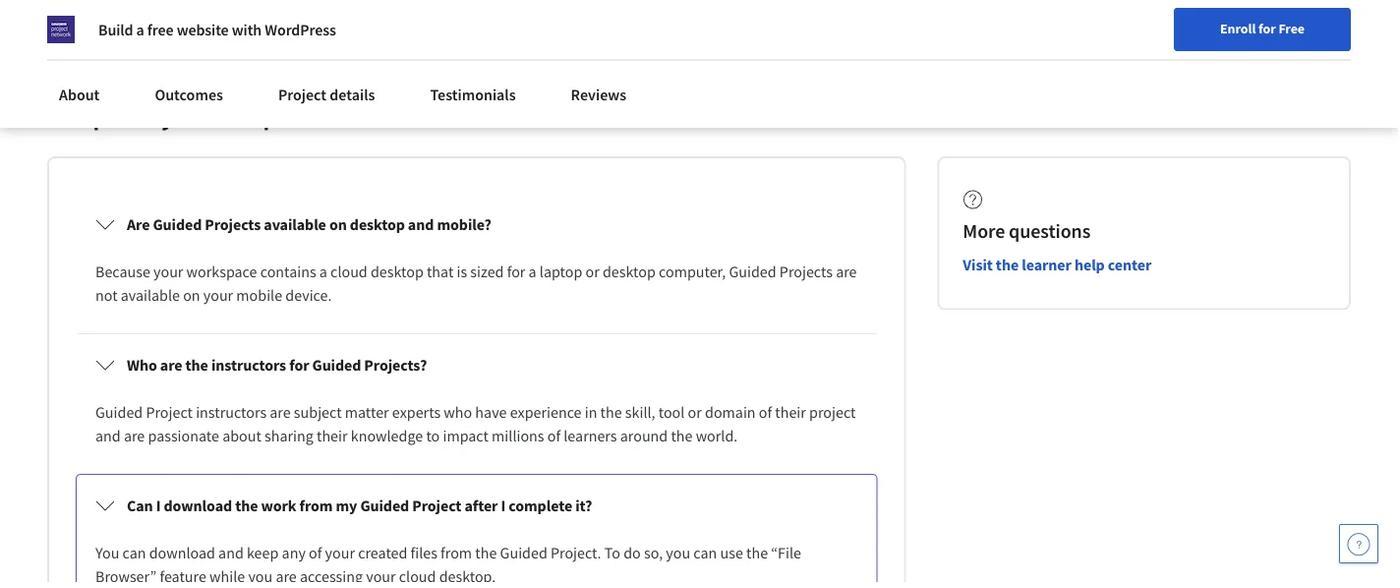 Task type: vqa. For each thing, say whether or not it's contained in the screenshot.
the rightmost purpose
no



Task type: describe. For each thing, give the bounding box(es) containing it.
with
[[232, 20, 262, 39]]

subject
[[294, 403, 342, 422]]

help
[[1075, 256, 1105, 275]]

to
[[605, 543, 621, 563]]

instructors inside guided project instructors are subject matter experts who have experience in the skill, tool or domain of their project and are passionate about sharing their knowledge to impact millions of learners around the world.
[[196, 403, 267, 422]]

2 horizontal spatial of
[[759, 403, 772, 422]]

after
[[465, 496, 498, 516]]

any
[[282, 543, 306, 563]]

center
[[1108, 256, 1152, 275]]

knowledge
[[351, 426, 423, 446]]

on inside because your workspace contains a cloud desktop that is sized for a laptop or desktop computer, guided projects are not available on your mobile device.
[[183, 286, 200, 305]]

are inside "dropdown button"
[[160, 355, 182, 375]]

have
[[475, 403, 507, 422]]

enroll
[[1220, 20, 1256, 37]]

more
[[963, 219, 1005, 244]]

1 i from the left
[[156, 496, 161, 516]]

learner
[[1022, 256, 1072, 275]]

who
[[444, 403, 472, 422]]

experience
[[510, 403, 582, 422]]

download for i
[[164, 496, 232, 516]]

guided inside you can download and keep any of your created files from the guided project. to do so, you can use the "file browser" feature while you are accessing your cloud desktop.
[[500, 543, 548, 563]]

desktop left that at the left top
[[371, 262, 424, 282]]

while
[[210, 567, 245, 583]]

project details
[[278, 85, 375, 104]]

visit the learner help center link
[[963, 256, 1152, 275]]

1 horizontal spatial a
[[319, 262, 327, 282]]

outcomes link
[[143, 73, 235, 116]]

guided inside "dropdown button"
[[312, 355, 361, 375]]

instructors inside "dropdown button"
[[211, 355, 286, 375]]

who
[[127, 355, 157, 375]]

project
[[809, 403, 856, 422]]

you can download and keep any of your created files from the guided project. to do so, you can use the "file browser" feature while you are accessing your cloud desktop.
[[95, 543, 805, 583]]

accessing
[[300, 567, 363, 583]]

is
[[457, 262, 467, 282]]

enroll for free
[[1220, 20, 1305, 37]]

your up the accessing
[[325, 543, 355, 563]]

build
[[98, 20, 133, 39]]

the inside "dropdown button"
[[185, 355, 208, 375]]

frequently asked questions
[[47, 98, 369, 133]]

world.
[[696, 426, 738, 446]]

available inside dropdown button
[[264, 215, 326, 235]]

passionate
[[148, 426, 219, 446]]

desktop inside dropdown button
[[350, 215, 405, 235]]

asked
[[180, 98, 249, 133]]

can i download the work from my guided project after i complete it?
[[127, 496, 592, 516]]

outcomes
[[155, 85, 223, 104]]

testimonials link
[[418, 73, 528, 116]]

because your workspace contains a cloud desktop that is sized for a laptop or desktop computer, guided projects are not available on your mobile device.
[[95, 262, 860, 305]]

who are the instructors for guided projects?
[[127, 355, 427, 375]]

from inside dropdown button
[[299, 496, 333, 516]]

coursera project network image
[[47, 16, 75, 43]]

projects inside dropdown button
[[205, 215, 261, 235]]

experts
[[392, 403, 441, 422]]

computer,
[[659, 262, 726, 282]]

millions
[[492, 426, 544, 446]]

the down tool
[[671, 426, 693, 446]]

1 vertical spatial questions
[[1009, 219, 1091, 244]]

browser"
[[95, 567, 157, 583]]

impact
[[443, 426, 489, 446]]

guided inside guided project instructors are subject matter experts who have experience in the skill, tool or domain of their project and are passionate about sharing their knowledge to impact millions of learners around the world.
[[95, 403, 143, 422]]

desktop.
[[439, 567, 496, 583]]

projects?
[[364, 355, 427, 375]]

keep
[[247, 543, 279, 563]]

for inside because your workspace contains a cloud desktop that is sized for a laptop or desktop computer, guided projects are not available on your mobile device.
[[507, 262, 526, 282]]

collapsed list
[[73, 190, 880, 583]]

2 horizontal spatial a
[[529, 262, 537, 282]]

0 horizontal spatial you
[[248, 567, 273, 583]]

build a free website with wordpress
[[98, 20, 336, 39]]

to
[[426, 426, 440, 446]]

sharing
[[265, 426, 314, 446]]

your right because
[[153, 262, 183, 282]]

not
[[95, 286, 118, 305]]

matter
[[345, 403, 389, 422]]

you
[[95, 543, 119, 563]]

workspace
[[186, 262, 257, 282]]

website
[[177, 20, 229, 39]]

your down created
[[366, 567, 396, 583]]

the inside dropdown button
[[235, 496, 258, 516]]

frequently
[[47, 98, 175, 133]]

wordpress
[[265, 20, 336, 39]]

are inside because your workspace contains a cloud desktop that is sized for a laptop or desktop computer, guided projects are not available on your mobile device.
[[836, 262, 857, 282]]

complete
[[509, 496, 572, 516]]

2 can from the left
[[694, 543, 717, 563]]

my
[[336, 496, 357, 516]]

in
[[585, 403, 597, 422]]

projects inside because your workspace contains a cloud desktop that is sized for a laptop or desktop computer, guided projects are not available on your mobile device.
[[780, 262, 833, 282]]

more questions
[[963, 219, 1091, 244]]

can
[[127, 496, 153, 516]]

project inside dropdown button
[[412, 496, 462, 516]]

testimonials
[[430, 85, 516, 104]]

visit
[[963, 256, 993, 275]]

files
[[411, 543, 438, 563]]

work
[[261, 496, 296, 516]]

reviews
[[571, 85, 627, 104]]

who are the instructors for guided projects? button
[[80, 338, 874, 393]]



Task type: locate. For each thing, give the bounding box(es) containing it.
and left mobile? on the left top
[[408, 215, 434, 235]]

1 horizontal spatial or
[[688, 403, 702, 422]]

2 i from the left
[[501, 496, 506, 516]]

visit the learner help center
[[963, 256, 1152, 275]]

1 vertical spatial projects
[[780, 262, 833, 282]]

for right sized
[[507, 262, 526, 282]]

you right so,
[[666, 543, 690, 563]]

0 horizontal spatial project
[[146, 403, 193, 422]]

0 vertical spatial on
[[329, 215, 347, 235]]

instructors
[[211, 355, 286, 375], [196, 403, 267, 422]]

and left passionate on the bottom left of page
[[95, 426, 121, 446]]

your down workspace
[[203, 286, 233, 305]]

for up the subject
[[289, 355, 309, 375]]

1 vertical spatial or
[[688, 403, 702, 422]]

or inside guided project instructors are subject matter experts who have experience in the skill, tool or domain of their project and are passionate about sharing their knowledge to impact millions of learners around the world.
[[688, 403, 702, 422]]

0 horizontal spatial their
[[317, 426, 348, 446]]

1 horizontal spatial questions
[[1009, 219, 1091, 244]]

0 horizontal spatial available
[[121, 286, 180, 305]]

0 horizontal spatial and
[[95, 426, 121, 446]]

from left my
[[299, 496, 333, 516]]

project up passionate on the bottom left of page
[[146, 403, 193, 422]]

1 horizontal spatial project
[[278, 85, 327, 104]]

download
[[164, 496, 232, 516], [149, 543, 215, 563]]

domain
[[705, 403, 756, 422]]

of right the domain
[[759, 403, 772, 422]]

0 vertical spatial instructors
[[211, 355, 286, 375]]

questions up learner
[[1009, 219, 1091, 244]]

it?
[[575, 496, 592, 516]]

0 vertical spatial for
[[1259, 20, 1276, 37]]

project left "after"
[[412, 496, 462, 516]]

are
[[127, 215, 150, 235]]

project details link
[[266, 73, 387, 116]]

None search field
[[280, 12, 605, 52]]

0 vertical spatial their
[[775, 403, 806, 422]]

0 vertical spatial and
[[408, 215, 434, 235]]

show notifications image
[[1189, 25, 1213, 48]]

0 vertical spatial available
[[264, 215, 326, 235]]

cloud
[[331, 262, 368, 282], [399, 567, 436, 583]]

you down keep
[[248, 567, 273, 583]]

cloud up device.
[[331, 262, 368, 282]]

download right can
[[164, 496, 232, 516]]

1 vertical spatial and
[[95, 426, 121, 446]]

desktop left "computer,"
[[603, 262, 656, 282]]

instructors up about on the bottom
[[196, 403, 267, 422]]

the right who
[[185, 355, 208, 375]]

use
[[720, 543, 743, 563]]

the up "desktop." at the left bottom
[[475, 543, 497, 563]]

1 horizontal spatial you
[[666, 543, 690, 563]]

the right the use
[[746, 543, 768, 563]]

help center image
[[1347, 532, 1371, 556]]

available up contains
[[264, 215, 326, 235]]

a left laptop
[[529, 262, 537, 282]]

guided right "computer,"
[[729, 262, 777, 282]]

1 horizontal spatial from
[[441, 543, 472, 563]]

1 vertical spatial available
[[121, 286, 180, 305]]

project inside guided project instructors are subject matter experts who have experience in the skill, tool or domain of their project and are passionate about sharing their knowledge to impact millions of learners around the world.
[[146, 403, 193, 422]]

1 vertical spatial you
[[248, 567, 273, 583]]

a
[[136, 20, 144, 39], [319, 262, 327, 282], [529, 262, 537, 282]]

1 vertical spatial for
[[507, 262, 526, 282]]

cloud inside because your workspace contains a cloud desktop that is sized for a laptop or desktop computer, guided projects are not available on your mobile device.
[[331, 262, 368, 282]]

1 horizontal spatial for
[[507, 262, 526, 282]]

projects
[[205, 215, 261, 235], [780, 262, 833, 282]]

questions
[[255, 98, 369, 133], [1009, 219, 1091, 244]]

i right can
[[156, 496, 161, 516]]

1 vertical spatial instructors
[[196, 403, 267, 422]]

1 horizontal spatial available
[[264, 215, 326, 235]]

0 vertical spatial questions
[[255, 98, 369, 133]]

0 vertical spatial project
[[278, 85, 327, 104]]

2 vertical spatial of
[[309, 543, 322, 563]]

guided down complete
[[500, 543, 548, 563]]

0 horizontal spatial can
[[122, 543, 146, 563]]

0 horizontal spatial or
[[586, 262, 600, 282]]

1 horizontal spatial their
[[775, 403, 806, 422]]

the
[[996, 256, 1019, 275], [185, 355, 208, 375], [600, 403, 622, 422], [671, 426, 693, 446], [235, 496, 258, 516], [475, 543, 497, 563], [746, 543, 768, 563]]

1 vertical spatial their
[[317, 426, 348, 446]]

learners
[[564, 426, 617, 446]]

can i download the work from my guided project after i complete it? button
[[80, 478, 874, 533]]

are guided projects available on desktop and mobile?
[[127, 215, 492, 235]]

1 vertical spatial download
[[149, 543, 215, 563]]

guided down who
[[95, 403, 143, 422]]

instructors down mobile
[[211, 355, 286, 375]]

created
[[358, 543, 408, 563]]

0 vertical spatial from
[[299, 496, 333, 516]]

0 vertical spatial projects
[[205, 215, 261, 235]]

1 vertical spatial of
[[547, 426, 561, 446]]

about link
[[47, 73, 112, 116]]

1 vertical spatial from
[[441, 543, 472, 563]]

or inside because your workspace contains a cloud desktop that is sized for a laptop or desktop computer, guided projects are not available on your mobile device.
[[586, 262, 600, 282]]

guided right my
[[360, 496, 409, 516]]

0 horizontal spatial questions
[[255, 98, 369, 133]]

1 horizontal spatial and
[[218, 543, 244, 563]]

available down because
[[121, 286, 180, 305]]

project left details
[[278, 85, 327, 104]]

guided inside because your workspace contains a cloud desktop that is sized for a laptop or desktop computer, guided projects are not available on your mobile device.
[[729, 262, 777, 282]]

0 horizontal spatial from
[[299, 496, 333, 516]]

2 horizontal spatial and
[[408, 215, 434, 235]]

0 vertical spatial of
[[759, 403, 772, 422]]

i
[[156, 496, 161, 516], [501, 496, 506, 516]]

mobile?
[[437, 215, 492, 235]]

i right "after"
[[501, 496, 506, 516]]

"file
[[771, 543, 801, 563]]

or right tool
[[688, 403, 702, 422]]

that
[[427, 262, 454, 282]]

from up "desktop." at the left bottom
[[441, 543, 472, 563]]

their
[[775, 403, 806, 422], [317, 426, 348, 446]]

project.
[[551, 543, 601, 563]]

skill,
[[625, 403, 655, 422]]

from inside you can download and keep any of your created files from the guided project. to do so, you can use the "file browser" feature while you are accessing your cloud desktop.
[[441, 543, 472, 563]]

free
[[1279, 20, 1305, 37]]

1 vertical spatial cloud
[[399, 567, 436, 583]]

sized
[[470, 262, 504, 282]]

about
[[59, 85, 100, 104]]

0 horizontal spatial cloud
[[331, 262, 368, 282]]

0 horizontal spatial of
[[309, 543, 322, 563]]

do
[[624, 543, 641, 563]]

are inside you can download and keep any of your created files from the guided project. to do so, you can use the "file browser" feature while you are accessing your cloud desktop.
[[276, 567, 297, 583]]

available
[[264, 215, 326, 235], [121, 286, 180, 305]]

and
[[408, 215, 434, 235], [95, 426, 121, 446], [218, 543, 244, 563]]

1 vertical spatial project
[[146, 403, 193, 422]]

2 horizontal spatial project
[[412, 496, 462, 516]]

your
[[153, 262, 183, 282], [203, 286, 233, 305], [325, 543, 355, 563], [366, 567, 396, 583]]

tool
[[659, 403, 685, 422]]

1 horizontal spatial of
[[547, 426, 561, 446]]

desktop left mobile? on the left top
[[350, 215, 405, 235]]

0 horizontal spatial a
[[136, 20, 144, 39]]

of right any
[[309, 543, 322, 563]]

guided
[[153, 215, 202, 235], [729, 262, 777, 282], [312, 355, 361, 375], [95, 403, 143, 422], [360, 496, 409, 516], [500, 543, 548, 563]]

their down the subject
[[317, 426, 348, 446]]

enroll for free button
[[1174, 8, 1351, 51]]

are
[[836, 262, 857, 282], [160, 355, 182, 375], [270, 403, 291, 422], [124, 426, 145, 446], [276, 567, 297, 583]]

0 vertical spatial cloud
[[331, 262, 368, 282]]

menu item
[[1042, 20, 1168, 84]]

0 vertical spatial download
[[164, 496, 232, 516]]

for
[[1259, 20, 1276, 37], [507, 262, 526, 282], [289, 355, 309, 375]]

can up browser"
[[122, 543, 146, 563]]

0 vertical spatial or
[[586, 262, 600, 282]]

cloud down "files"
[[399, 567, 436, 583]]

laptop
[[540, 262, 583, 282]]

the left work
[[235, 496, 258, 516]]

for inside button
[[1259, 20, 1276, 37]]

details
[[330, 85, 375, 104]]

device.
[[285, 286, 332, 305]]

on inside dropdown button
[[329, 215, 347, 235]]

2 horizontal spatial for
[[1259, 20, 1276, 37]]

0 vertical spatial you
[[666, 543, 690, 563]]

about
[[222, 426, 261, 446]]

can left the use
[[694, 543, 717, 563]]

desktop
[[350, 215, 405, 235], [371, 262, 424, 282], [603, 262, 656, 282]]

questions down wordpress
[[255, 98, 369, 133]]

download inside dropdown button
[[164, 496, 232, 516]]

or right laptop
[[586, 262, 600, 282]]

mobile
[[236, 286, 282, 305]]

are guided projects available on desktop and mobile? button
[[80, 197, 874, 252]]

on up device.
[[329, 215, 347, 235]]

guided project instructors are subject matter experts who have experience in the skill, tool or domain of their project and are passionate about sharing their knowledge to impact millions of learners around the world.
[[95, 403, 859, 446]]

a left free
[[136, 20, 144, 39]]

0 horizontal spatial on
[[183, 286, 200, 305]]

and inside are guided projects available on desktop and mobile? dropdown button
[[408, 215, 434, 235]]

the right visit
[[996, 256, 1019, 275]]

a up device.
[[319, 262, 327, 282]]

so,
[[644, 543, 663, 563]]

contains
[[260, 262, 316, 282]]

1 horizontal spatial on
[[329, 215, 347, 235]]

1 horizontal spatial can
[[694, 543, 717, 563]]

on down workspace
[[183, 286, 200, 305]]

and up while
[[218, 543, 244, 563]]

guided up the subject
[[312, 355, 361, 375]]

can
[[122, 543, 146, 563], [694, 543, 717, 563]]

for left free on the top of the page
[[1259, 20, 1276, 37]]

of inside you can download and keep any of your created files from the guided project. to do so, you can use the "file browser" feature while you are accessing your cloud desktop.
[[309, 543, 322, 563]]

0 horizontal spatial i
[[156, 496, 161, 516]]

0 horizontal spatial projects
[[205, 215, 261, 235]]

their left project
[[775, 403, 806, 422]]

download for can
[[149, 543, 215, 563]]

and inside guided project instructors are subject matter experts who have experience in the skill, tool or domain of their project and are passionate about sharing their knowledge to impact millions of learners around the world.
[[95, 426, 121, 446]]

0 horizontal spatial for
[[289, 355, 309, 375]]

and inside you can download and keep any of your created files from the guided project. to do so, you can use the "file browser" feature while you are accessing your cloud desktop.
[[218, 543, 244, 563]]

1 horizontal spatial projects
[[780, 262, 833, 282]]

reviews link
[[559, 73, 638, 116]]

feature
[[160, 567, 206, 583]]

download up feature
[[149, 543, 215, 563]]

2 vertical spatial and
[[218, 543, 244, 563]]

1 vertical spatial on
[[183, 286, 200, 305]]

guided right are
[[153, 215, 202, 235]]

on
[[329, 215, 347, 235], [183, 286, 200, 305]]

1 can from the left
[[122, 543, 146, 563]]

for inside "dropdown button"
[[289, 355, 309, 375]]

coursera image
[[24, 16, 148, 47]]

1 horizontal spatial i
[[501, 496, 506, 516]]

2 vertical spatial for
[[289, 355, 309, 375]]

or
[[586, 262, 600, 282], [688, 403, 702, 422]]

2 vertical spatial project
[[412, 496, 462, 516]]

cloud inside you can download and keep any of your created files from the guided project. to do so, you can use the "file browser" feature while you are accessing your cloud desktop.
[[399, 567, 436, 583]]

download inside you can download and keep any of your created files from the guided project. to do so, you can use the "file browser" feature while you are accessing your cloud desktop.
[[149, 543, 215, 563]]

around
[[620, 426, 668, 446]]

free
[[147, 20, 174, 39]]

1 horizontal spatial cloud
[[399, 567, 436, 583]]

of down experience on the bottom
[[547, 426, 561, 446]]

the right in
[[600, 403, 622, 422]]

because
[[95, 262, 150, 282]]

available inside because your workspace contains a cloud desktop that is sized for a laptop or desktop computer, guided projects are not available on your mobile device.
[[121, 286, 180, 305]]



